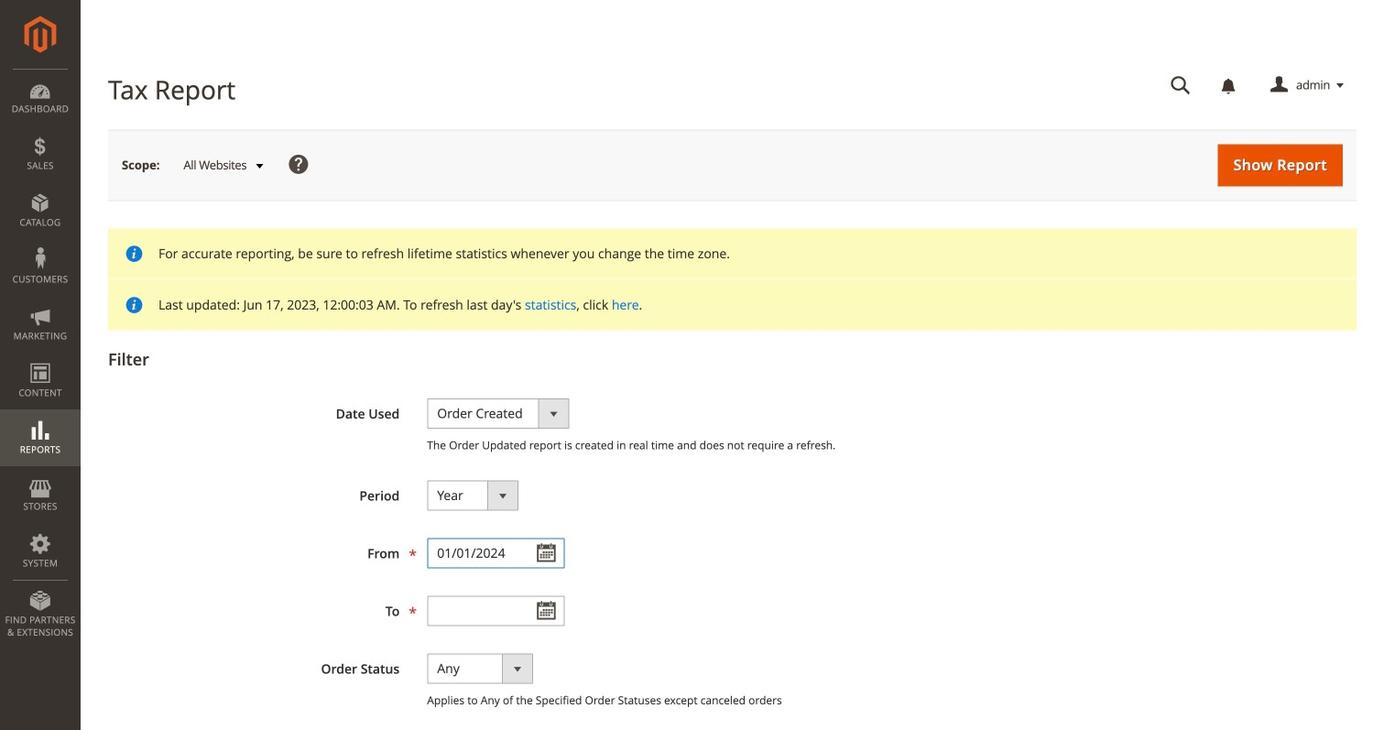 Task type: locate. For each thing, give the bounding box(es) containing it.
menu bar
[[0, 69, 81, 648]]

None text field
[[1158, 70, 1204, 102], [427, 538, 565, 568], [1158, 70, 1204, 102], [427, 538, 565, 568]]

None text field
[[427, 596, 565, 626]]

magento admin panel image
[[24, 16, 56, 53]]



